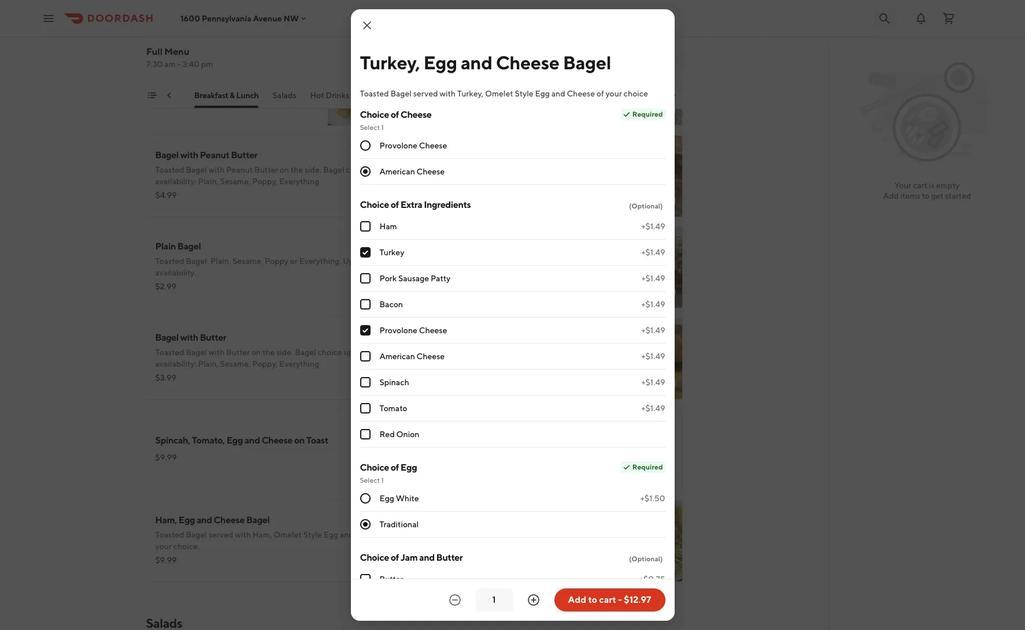 Task type: describe. For each thing, give the bounding box(es) containing it.
2 egg from the left
[[257, 97, 271, 106]]

1 for egg
[[381, 476, 384, 485]]

choice inside ham, spinach, egg nd cheese on croissant toasted croissant served with ham, spinach, omelet style egg, and cheese of your choice
[[446, 371, 471, 380]]

$2.99
[[155, 282, 176, 291]]

egg inside choice of egg select 1
[[401, 463, 417, 474]]

to inside your cart is empty add items to get started
[[922, 191, 930, 201]]

bagel inside plain bagel toasted bagel: plain, sesame, poppy or everything. upon availability. $2.99 add
[[177, 241, 201, 252]]

1 vertical spatial peanut
[[226, 165, 253, 175]]

add inside button
[[568, 595, 586, 606]]

side inside fresh mashed avocado, tomato, onion, lemon and  chia seeds served on 2 slices of toast and scrambled eggs on the side
[[548, 554, 563, 563]]

plain bagel toasted bagel: plain, sesame, poppy or everything. upon availability. $2.99 add
[[155, 241, 396, 297]]

traditional for cold drinks: traditional
[[535, 91, 574, 100]]

side.
[[428, 86, 446, 95]]

am
[[164, 60, 175, 69]]

(optional) for choice of extra ingredients
[[629, 202, 663, 210]]

add inside your cart is empty add items to get started
[[883, 191, 899, 201]]

+$1.50
[[640, 494, 665, 504]]

toast with eggs and sausage image
[[600, 135, 683, 217]]

drinks: for cold drinks: traditional
[[508, 91, 534, 100]]

pennsylvania
[[202, 14, 251, 23]]

hot drinks: traditional button
[[310, 90, 392, 108]]

$9.99 inside ham, egg and cheese bagel toasted bagel served with ham, omelet style egg and cheese of your choice. $9.99 add
[[155, 556, 177, 565]]

upon for cheese
[[497, 86, 516, 95]]

sesame, inside bagel with cream cheese toasted bagel with cream cheese on the side. bagel choice upon availability: plain, sesame, poppy, everything
[[428, 97, 459, 106]]

served
[[506, 177, 532, 186]]

bagel melt image
[[600, 227, 683, 309]]

pork sausage patty
[[380, 274, 451, 283]]

menu
[[164, 46, 189, 57]]

soho's version of pizza bagel with tomato, provolone cheese, seasoning $6.99
[[428, 257, 583, 291]]

1600 pennsylvania avenue nw
[[180, 14, 299, 23]]

of inside soho's version of pizza bagel with tomato, provolone cheese, seasoning $6.99
[[483, 257, 491, 266]]

of inside fresh mashed avocado, tomato, onion, lemon and  chia seeds served on 2 slices of toast and scrambled eggs on the side
[[573, 542, 580, 552]]

ingredients
[[424, 199, 471, 210]]

red
[[380, 430, 395, 439]]

scrambled
[[235, 74, 275, 83]]

yolk
[[209, 97, 224, 106]]

open menu image
[[42, 11, 56, 25]]

the inside fresh mashed avocado, tomato, onion, lemon and  chia seeds served on 2 slices of toast and scrambled eggs on the side
[[534, 554, 546, 563]]

$7.99
[[155, 99, 175, 109]]

everything inside bagel with butter toasted bagel with butter on the side. bagel choice upon availability: plain, sesame, poppy, everything $3.99 add
[[279, 360, 319, 369]]

egg inside ham, spinach, egg nd cheese on croissant toasted croissant served with ham, spinach, omelet style egg, and cheese of your choice
[[488, 332, 504, 343]]

plain, inside bagel with cream cheese toasted bagel with cream cheese on the side. bagel choice upon availability: plain, sesame, poppy, everything
[[560, 86, 581, 95]]

0 vertical spatial cream
[[473, 58, 500, 69]]

salads
[[272, 91, 296, 100]]

bagel with peanut butter toasted bagel with peanut butter on the side. bagel choice upon availability: plain, sesame, poppy, everything $4.99 add
[[155, 150, 396, 206]]

full
[[146, 46, 162, 57]]

and inside ham, spinach, egg nd cheese on croissant toasted croissant served with ham, spinach, omelet style egg, and cheese of your choice
[[530, 360, 543, 369]]

choice for choice of egg select 1
[[360, 463, 389, 474]]

pork
[[428, 177, 445, 186]]

bacon
[[380, 300, 403, 309]]

scrambled inside toast with eggs and sausage a bread toast with scrambled eggs and 2 pork sausage patties. served with butter and jam on the side
[[496, 165, 535, 175]]

1 vertical spatial tomato,
[[192, 435, 225, 446]]

egg white
[[380, 494, 419, 504]]

served inside ham, spinach, egg nd cheese on croissant toasted croissant served with ham, spinach, omelet style egg, and cheese of your choice
[[495, 348, 520, 357]]

jam inside the toast & eggs the classic toast and scrambled eggs with butter and jam on the side. if you would like to replace egg yolk with the egg white please chose it below
[[195, 86, 209, 95]]

full menu 7:30 am - 3:40 pm
[[146, 46, 213, 69]]

availability: inside bagel with butter toasted bagel with butter on the side. bagel choice upon availability: plain, sesame, poppy, everything $3.99 add
[[155, 360, 196, 369]]

turkey, inside toasted bagel served with turkey, omelet style egg and cheese of your choice
[[525, 439, 552, 449]]

scrambled inside fresh mashed avocado, tomato, onion, lemon and  chia seeds served on 2 slices of toast and scrambled eggs on the side
[[464, 554, 502, 563]]

and inside choice of jam and  butter group
[[419, 553, 435, 564]]

to inside button
[[588, 595, 597, 606]]

ham, egg and cheese bagel toasted bagel served with ham, omelet style egg and cheese of your choice. $9.99 add
[[155, 515, 396, 571]]

toasted inside bagel with butter toasted bagel with butter on the side. bagel choice upon availability: plain, sesame, poppy, everything $3.99 add
[[155, 348, 184, 357]]

tomato,
[[516, 531, 544, 540]]

chia
[[468, 542, 484, 552]]

$4.99
[[155, 191, 177, 200]]

cold for cold drinks: traditional
[[489, 91, 507, 100]]

cheese inside choice of cheese select 1
[[401, 109, 432, 120]]

1 $9.99 from the top
[[155, 453, 177, 463]]

upon
[[343, 257, 363, 266]]

omelet inside ham, egg and cheese bagel toasted bagel served with ham, omelet style egg and cheese of your choice. $9.99 add
[[274, 531, 302, 540]]

mashed
[[450, 531, 479, 540]]

like
[[300, 86, 313, 95]]

sesame, inside bagel with butter toasted bagel with butter on the side. bagel choice upon availability: plain, sesame, poppy, everything $3.99 add
[[220, 360, 251, 369]]

of inside choice of cheese select 1
[[391, 109, 399, 120]]

+$1.49 for provolone cheese
[[641, 326, 665, 335]]

sesame, inside plain bagel toasted bagel: plain, sesame, poppy or everything. upon availability. $2.99 add
[[233, 257, 263, 266]]

breakfast & lunch
[[194, 91, 258, 100]]

toasted inside ham, egg and cheese bagel toasted bagel served with ham, omelet style egg and cheese of your choice. $9.99 add
[[155, 531, 184, 540]]

1 vertical spatial spinach,
[[428, 360, 460, 369]]

3:40
[[182, 60, 199, 69]]

choice inside bagel with peanut butter toasted bagel with peanut butter on the side. bagel choice upon availability: plain, sesame, poppy, everything $4.99 add
[[346, 165, 370, 175]]

toasted inside bagel with cream cheese toasted bagel with cream cheese on the side. bagel choice upon availability: plain, sesame, poppy, everything
[[428, 74, 457, 83]]

0 vertical spatial spinach,
[[451, 332, 486, 343]]

ham
[[380, 222, 397, 231]]

white
[[273, 97, 293, 106]]

tomato
[[380, 404, 407, 413]]

+$1.49 for spinach
[[641, 378, 665, 387]]

toast & eggs the classic toast and scrambled eggs with butter and jam on the side. if you would like to replace egg yolk with the egg white please chose it below
[[155, 58, 313, 118]]

or
[[290, 257, 298, 266]]

hot drinks: special button
[[406, 90, 475, 108]]

availability.
[[155, 268, 196, 278]]

bagel with butter toasted bagel with butter on the side. bagel choice upon availability: plain, sesame, poppy, everything $3.99 add
[[155, 332, 396, 389]]

egg inside toasted bagel served with turkey, omelet style egg and cheese of your choice
[[603, 439, 618, 449]]

drinks: for hot drinks: special
[[421, 91, 446, 100]]

$14.99
[[428, 8, 453, 17]]

pm
[[201, 60, 213, 69]]

tomato, inside soho's version of pizza bagel with tomato, provolone cheese, seasoning $6.99
[[554, 257, 583, 266]]

of inside 'group'
[[391, 199, 399, 210]]

choice of extra ingredients
[[360, 199, 471, 210]]

toast inside toast with eggs and sausage a bread toast with scrambled eggs and 2 pork sausage patties. served with butter and jam on the side
[[459, 165, 477, 175]]

- inside full menu 7:30 am - 3:40 pm
[[177, 60, 180, 69]]

Red Onion checkbox
[[360, 430, 370, 440]]

cart inside your cart is empty add items to get started
[[913, 181, 927, 190]]

american inside choice of cheese group
[[380, 167, 415, 176]]

style inside ham, spinach, egg nd cheese on croissant toasted croissant served with ham, spinach, omelet style egg, and cheese of your choice
[[491, 360, 510, 369]]

provolone cheese inside choice of cheese group
[[380, 141, 447, 150]]

spinach
[[380, 378, 409, 387]]

sandwiches
[[136, 91, 180, 100]]

served inside toasted bagel served with turkey, omelet style egg and cheese of your choice
[[481, 439, 506, 449]]

upon for butter
[[372, 165, 391, 175]]

none radio inside choice of egg group
[[360, 494, 370, 504]]

style inside turkey, egg and cheese bagel dialog
[[515, 89, 533, 98]]

your
[[894, 181, 911, 190]]

style inside toasted bagel served with turkey, omelet style egg and cheese of your choice
[[583, 439, 602, 449]]

sausage
[[446, 177, 476, 186]]

a
[[428, 165, 434, 175]]

add inside bagel with peanut butter toasted bagel with peanut butter on the side. bagel choice upon availability: plain, sesame, poppy, everything $4.99 add
[[380, 197, 396, 206]]

would
[[276, 86, 298, 95]]

with inside ham, spinach, egg nd cheese on croissant toasted croissant served with ham, spinach, omelet style egg, and cheese of your choice
[[521, 348, 538, 357]]

get
[[931, 191, 944, 201]]

to inside the toast & eggs the classic toast and scrambled eggs with butter and jam on the side. if you would like to replace egg yolk with the egg white please chose it below
[[155, 97, 163, 106]]

started
[[945, 191, 971, 201]]

choice of cheese select 1
[[360, 109, 432, 132]]

omelet inside turkey, egg and cheese bagel dialog
[[485, 89, 513, 98]]

cheese,
[[468, 268, 498, 278]]

toast down pm
[[198, 74, 218, 83]]

is
[[929, 181, 935, 190]]

breakfast
[[194, 91, 228, 100]]

toast with eggs and sausage a bread toast with scrambled eggs and 2 pork sausage patties. served with butter and jam on the side
[[428, 150, 590, 198]]

soho's
[[428, 257, 452, 266]]

of inside ham, egg and cheese bagel toasted bagel served with ham, omelet style egg and cheese of your choice. $9.99 add
[[385, 531, 392, 540]]

red onion
[[380, 430, 419, 439]]

turkey
[[380, 248, 404, 257]]

upon inside bagel with butter toasted bagel with butter on the side. bagel choice upon availability: plain, sesame, poppy, everything $3.99 add
[[344, 348, 363, 357]]

choice of extra ingredients group
[[360, 199, 665, 448]]

+$0.75
[[639, 575, 665, 585]]

plain, inside plain bagel toasted bagel: plain, sesame, poppy or everything. upon availability. $2.99 add
[[210, 257, 231, 266]]

toast inside fresh mashed avocado, tomato, onion, lemon and  chia seeds served on 2 slices of toast and scrambled eggs on the side
[[428, 554, 447, 563]]

classic
[[171, 74, 197, 83]]

pizza
[[492, 257, 512, 266]]

choice of cheese group
[[360, 109, 665, 185]]

eggs for toast & eggs
[[186, 58, 207, 69]]

$6.99
[[428, 282, 450, 291]]

special
[[448, 91, 475, 100]]

nw
[[284, 14, 299, 23]]

choice for choice of jam and  butter
[[360, 553, 389, 564]]

American Cheese radio
[[360, 167, 370, 177]]

toasted inside plain bagel toasted bagel: plain, sesame, poppy or everything. upon availability. $2.99 add
[[155, 257, 184, 266]]

2 inside toast with eggs and sausage a bread toast with scrambled eggs and 2 pork sausage patties. served with butter and jam on the side
[[571, 165, 576, 175]]

toasted inside ham, spinach, egg nd cheese on croissant toasted croissant served with ham, spinach, omelet style egg, and cheese of your choice
[[428, 348, 457, 357]]

choice inside turkey, egg and cheese bagel dialog
[[624, 89, 648, 98]]

cart inside button
[[599, 595, 616, 606]]

+$1.49 for pork sausage patty
[[641, 274, 665, 283]]

required for choice of cheese
[[632, 110, 663, 119]]

style inside ham, egg and cheese bagel toasted bagel served with ham, omelet style egg and cheese of your choice. $9.99 add
[[303, 531, 322, 540]]

add inside bagel with butter toasted bagel with butter on the side. bagel choice upon availability: plain, sesame, poppy, everything $3.99 add
[[380, 379, 396, 389]]

select for choice of cheese
[[360, 123, 380, 132]]

sausage inside toast with eggs and sausage a bread toast with scrambled eggs and 2 pork sausage patties. served with butter and jam on the side
[[510, 150, 545, 161]]

version
[[454, 257, 482, 266]]

american cheese inside choice of cheese group
[[380, 167, 445, 176]]

availability: for cream
[[517, 86, 558, 95]]

7:30
[[146, 60, 162, 69]]

everything for cheese
[[487, 97, 527, 106]]

turkey, egg and cheese bagel dialog
[[351, 9, 674, 631]]

omelet inside ham, spinach, egg nd cheese on croissant toasted croissant served with ham, spinach, omelet style egg, and cheese of your choice
[[461, 360, 489, 369]]

spincah, tomato, egg and cheese on toast
[[155, 435, 328, 446]]

onion
[[396, 430, 419, 439]]

on inside bagel with peanut butter toasted bagel with peanut butter on the side. bagel choice upon availability: plain, sesame, poppy, everything $4.99 add
[[280, 165, 289, 175]]

choice of egg select 1
[[360, 463, 417, 485]]

sandwiches button
[[136, 90, 180, 108]]

empty
[[936, 181, 960, 190]]



Task type: locate. For each thing, give the bounding box(es) containing it.
0 horizontal spatial side.
[[235, 86, 252, 95]]

1 select from the top
[[360, 123, 380, 132]]

0 vertical spatial side
[[468, 188, 483, 198]]

$9.99 down choice.
[[155, 556, 177, 565]]

cold
[[489, 91, 507, 100], [588, 91, 606, 100]]

hot drinks: special
[[406, 91, 475, 100]]

butter inside the toast & eggs the classic toast and scrambled eggs with butter and jam on the side. if you would like to replace egg yolk with the egg white please chose it below
[[155, 86, 178, 95]]

drinks: for hot drinks: traditional
[[326, 91, 351, 100]]

+$1.49 for american cheese
[[641, 352, 665, 361]]

bagel inside toasted bagel served with turkey, omelet style egg and cheese of your choice
[[459, 439, 480, 449]]

provolone cheese inside choice of extra ingredients 'group'
[[380, 326, 447, 335]]

0 horizontal spatial cart
[[599, 595, 616, 606]]

choice up ham
[[360, 199, 389, 210]]

1 vertical spatial select
[[360, 476, 380, 485]]

0 vertical spatial select
[[360, 123, 380, 132]]

1 vertical spatial toast
[[428, 554, 447, 563]]

eggs up would
[[276, 74, 294, 83]]

american cheese up spinach
[[380, 352, 445, 361]]

scroll menu navigation left image
[[164, 91, 174, 100]]

sausage right pork
[[398, 274, 429, 283]]

1 vertical spatial eggs
[[276, 74, 294, 83]]

0 vertical spatial &
[[179, 58, 185, 69]]

american inside choice of extra ingredients 'group'
[[380, 352, 415, 361]]

ham, spinach, egg nd cheese on croissant image
[[600, 318, 683, 400]]

provolone cheese down bacon
[[380, 326, 447, 335]]

drinks:
[[326, 91, 351, 100], [421, 91, 446, 100], [508, 91, 534, 100], [608, 91, 633, 100]]

Current quantity is 1 number field
[[482, 594, 506, 607]]

0 horizontal spatial &
[[179, 58, 185, 69]]

(optional) inside choice of extra ingredients 'group'
[[629, 202, 663, 210]]

2 vertical spatial to
[[588, 595, 597, 606]]

with
[[453, 58, 471, 69], [296, 74, 312, 83], [481, 74, 498, 83], [440, 89, 456, 98], [226, 97, 242, 106], [180, 150, 198, 161], [452, 150, 470, 161], [209, 165, 225, 175], [479, 165, 495, 175], [534, 177, 550, 186], [536, 257, 552, 266], [180, 332, 198, 343], [209, 348, 225, 357], [521, 348, 538, 357], [508, 439, 524, 449], [235, 531, 251, 540]]

cream up cold drinks: traditional
[[499, 74, 524, 83]]

1 vertical spatial &
[[229, 91, 235, 100]]

(optional) inside choice of jam and  butter group
[[629, 555, 663, 564]]

avocado,
[[481, 531, 514, 540]]

0 horizontal spatial cold
[[489, 91, 507, 100]]

served inside fresh mashed avocado, tomato, onion, lemon and  chia seeds served on 2 slices of toast and scrambled eggs on the side
[[508, 542, 533, 552]]

2 1 from the top
[[381, 476, 384, 485]]

jam inside toast with eggs and sausage a bread toast with scrambled eggs and 2 pork sausage patties. served with butter and jam on the side
[[428, 188, 441, 198]]

0 vertical spatial turkey,
[[360, 51, 420, 73]]

toast inside toast with eggs and sausage a bread toast with scrambled eggs and 2 pork sausage patties. served with butter and jam on the side
[[428, 150, 450, 161]]

1 vertical spatial american
[[380, 352, 415, 361]]

1 vertical spatial side
[[548, 554, 563, 563]]

choice inside bagel with cream cheese toasted bagel with cream cheese on the side. bagel choice upon availability: plain, sesame, poppy, everything
[[471, 86, 495, 95]]

cold down item search search box
[[588, 91, 606, 100]]

cream
[[473, 58, 500, 69], [499, 74, 524, 83]]

with inside turkey, egg and cheese bagel dialog
[[440, 89, 456, 98]]

$9.99 down spincah,
[[155, 453, 177, 463]]

tomato,
[[554, 257, 583, 266], [192, 435, 225, 446]]

1 vertical spatial turkey,
[[457, 89, 483, 98]]

toasted bagel served with turkey, omelet style egg and cheese of your choice
[[360, 89, 648, 98], [428, 439, 672, 460]]

2 vertical spatial poppy,
[[252, 360, 278, 369]]

avenue
[[253, 14, 282, 23]]

1 provolone cheese from the top
[[380, 141, 447, 150]]

select for choice of egg
[[360, 476, 380, 485]]

cart left $12.97
[[599, 595, 616, 606]]

1 vertical spatial american cheese
[[380, 352, 445, 361]]

poppy, inside bagel with butter toasted bagel with butter on the side. bagel choice upon availability: plain, sesame, poppy, everything $3.99 add
[[252, 360, 278, 369]]

to left 'scroll menu navigation left' image
[[155, 97, 163, 106]]

hot drinks: traditional
[[310, 91, 392, 100]]

1 vertical spatial to
[[922, 191, 930, 201]]

nd
[[506, 332, 517, 343]]

seasoning
[[499, 268, 537, 278]]

0 vertical spatial jam
[[195, 86, 209, 95]]

0 vertical spatial side.
[[235, 86, 252, 95]]

side. inside the toast & eggs the classic toast and scrambled eggs with butter and jam on the side. if you would like to replace egg yolk with the egg white please chose it below
[[235, 86, 252, 95]]

hot left side.
[[406, 91, 419, 100]]

2 $9.99 from the top
[[155, 556, 177, 565]]

drinks: down the turkey, egg and cheese bagel
[[508, 91, 534, 100]]

side down sausage
[[468, 188, 483, 198]]

select
[[360, 123, 380, 132], [360, 476, 380, 485]]

+$1.49 for bacon
[[641, 300, 665, 309]]

eggs inside toast with eggs and sausage a bread toast with scrambled eggs and 2 pork sausage patties. served with butter and jam on the side
[[536, 165, 554, 175]]

side. inside bagel with peanut butter toasted bagel with peanut butter on the side. bagel choice upon availability: plain, sesame, poppy, everything $4.99 add
[[305, 165, 322, 175]]

0 vertical spatial sausage
[[510, 150, 545, 161]]

traditional down item search search box
[[535, 91, 574, 100]]

toast down lemon
[[428, 554, 447, 563]]

upon inside bagel with peanut butter toasted bagel with peanut butter on the side. bagel choice upon availability: plain, sesame, poppy, everything $4.99 add
[[372, 165, 391, 175]]

american up spinach
[[380, 352, 415, 361]]

availability:
[[517, 86, 558, 95], [155, 177, 196, 186], [155, 360, 196, 369]]

0 horizontal spatial to
[[155, 97, 163, 106]]

scroll menu navigation right image
[[669, 91, 678, 100]]

butter right served
[[552, 177, 575, 186]]

served inside turkey, egg and cheese bagel dialog
[[413, 89, 438, 98]]

american
[[380, 167, 415, 176], [380, 352, 415, 361]]

hot for hot drinks: special
[[406, 91, 419, 100]]

5 +$1.49 from the top
[[641, 326, 665, 335]]

1 cold from the left
[[489, 91, 507, 100]]

add to cart - $12.97 button
[[554, 589, 665, 612]]

0 items, open order cart image
[[942, 11, 956, 25]]

0 horizontal spatial croissant
[[459, 348, 494, 357]]

4 drinks: from the left
[[608, 91, 633, 100]]

1 vertical spatial upon
[[372, 165, 391, 175]]

1 hot from the left
[[310, 91, 324, 100]]

fresh
[[428, 531, 449, 540]]

1 down hot drinks: traditional button
[[381, 123, 384, 132]]

0 horizontal spatial toast
[[428, 554, 447, 563]]

$12.97
[[624, 595, 651, 606]]

choice of jam and  butter
[[360, 553, 463, 564]]

increase quantity by 1 image
[[526, 594, 540, 608]]

and inside toasted bagel served with turkey, omelet style egg and cheese of your choice
[[620, 439, 634, 449]]

scrambled up served
[[496, 165, 535, 175]]

spincah,
[[155, 435, 190, 446]]

0 vertical spatial poppy,
[[460, 97, 486, 106]]

0 vertical spatial cart
[[913, 181, 927, 190]]

with inside soho's version of pizza bagel with tomato, provolone cheese, seasoning $6.99
[[536, 257, 552, 266]]

0 vertical spatial required
[[632, 110, 663, 119]]

1 horizontal spatial croissant
[[563, 332, 602, 343]]

2 horizontal spatial side.
[[305, 165, 322, 175]]

egg down you
[[257, 97, 271, 106]]

the
[[566, 74, 579, 83], [221, 86, 234, 95], [243, 97, 256, 106], [291, 165, 303, 175], [454, 188, 466, 198], [262, 348, 275, 357], [534, 554, 546, 563]]

please
[[155, 109, 179, 118]]

toast left red onion checkbox
[[306, 435, 328, 446]]

1 vertical spatial croissant
[[459, 348, 494, 357]]

salads button
[[272, 90, 296, 108]]

1 required from the top
[[632, 110, 663, 119]]

2 drinks: from the left
[[421, 91, 446, 100]]

american right american cheese option at the top left of the page
[[380, 167, 415, 176]]

select up egg white on the left bottom
[[360, 476, 380, 485]]

if
[[254, 86, 259, 95]]

sausage up served
[[510, 150, 545, 161]]

1
[[381, 123, 384, 132], [381, 476, 384, 485]]

served inside ham, egg and cheese bagel toasted bagel served with ham, omelet style egg and cheese of your choice. $9.99 add
[[209, 531, 233, 540]]

0 vertical spatial eggs
[[186, 58, 207, 69]]

& for toast
[[179, 58, 185, 69]]

choice down red onion checkbox
[[360, 463, 389, 474]]

choice inside choice of jam and  butter group
[[360, 553, 389, 564]]

everything inside bagel with cream cheese toasted bagel with cream cheese on the side. bagel choice upon availability: plain, sesame, poppy, everything
[[487, 97, 527, 106]]

butter
[[155, 86, 178, 95], [552, 177, 575, 186]]

& inside the toast & eggs the classic toast and scrambled eggs with butter and jam on the side. if you would like to replace egg yolk with the egg white please chose it below
[[179, 58, 185, 69]]

2 american from the top
[[380, 352, 415, 361]]

on inside the toast & eggs the classic toast and scrambled eggs with butter and jam on the side. if you would like to replace egg yolk with the egg white please chose it below
[[210, 86, 220, 95]]

choice down hot drinks: traditional button
[[360, 109, 389, 120]]

on inside ham, spinach, egg nd cheese on croissant toasted croissant served with ham, spinach, omelet style egg, and cheese of your choice
[[551, 332, 561, 343]]

poppy
[[265, 257, 289, 266]]

poppy, for butter
[[252, 177, 278, 186]]

traditional inside choice of egg group
[[380, 520, 419, 530]]

patties.
[[478, 177, 505, 186]]

8 +$1.49 from the top
[[641, 404, 665, 413]]

1 vertical spatial required
[[632, 463, 663, 472]]

chose
[[181, 109, 202, 118]]

the inside bagel with peanut butter toasted bagel with peanut butter on the side. bagel choice upon availability: plain, sesame, poppy, everything $4.99 add
[[291, 165, 303, 175]]

4 choice from the top
[[360, 553, 389, 564]]

(optional) for choice of jam and  butter
[[629, 555, 663, 564]]

bagel inside soho's version of pizza bagel with tomato, provolone cheese, seasoning $6.99
[[513, 257, 535, 266]]

0 horizontal spatial upon
[[344, 348, 363, 357]]

+$1.49 for ham
[[641, 222, 665, 231]]

choice for choice of cheese select 1
[[360, 109, 389, 120]]

1 1 from the top
[[381, 123, 384, 132]]

1 horizontal spatial -
[[618, 595, 622, 606]]

0 vertical spatial 2
[[571, 165, 576, 175]]

drinks: left fruit
[[608, 91, 633, 100]]

hot for hot drinks: traditional
[[310, 91, 324, 100]]

bagel:
[[186, 257, 209, 266]]

1 drinks: from the left
[[326, 91, 351, 100]]

1 vertical spatial eggs
[[504, 554, 521, 563]]

0 vertical spatial everything
[[487, 97, 527, 106]]

avocado mash toast with eggs image
[[600, 501, 683, 583]]

choice of jam and  butter group
[[360, 552, 665, 619]]

to left $12.97
[[588, 595, 597, 606]]

1 vertical spatial provolone cheese
[[380, 326, 447, 335]]

provolone down bacon
[[380, 326, 417, 335]]

& right am
[[179, 58, 185, 69]]

0 horizontal spatial eggs
[[186, 58, 207, 69]]

1 egg from the left
[[193, 97, 207, 106]]

cold for cold drinks: fruit smoothies
[[588, 91, 606, 100]]

toast
[[155, 58, 177, 69], [198, 74, 218, 83], [428, 150, 450, 161], [306, 435, 328, 446]]

toasted inside turkey, egg and cheese bagel dialog
[[360, 89, 389, 98]]

1 horizontal spatial upon
[[372, 165, 391, 175]]

american cheese inside choice of extra ingredients 'group'
[[380, 352, 445, 361]]

1 horizontal spatial side
[[548, 554, 563, 563]]

2 vertical spatial side.
[[276, 348, 293, 357]]

2 american cheese from the top
[[380, 352, 445, 361]]

2 choice from the top
[[360, 199, 389, 210]]

eggs for toast with eggs and sausage
[[471, 150, 492, 161]]

plain, inside bagel with peanut butter toasted bagel with peanut butter on the side. bagel choice upon availability: plain, sesame, poppy, everything $4.99 add
[[198, 177, 219, 186]]

2 (optional) from the top
[[629, 555, 663, 564]]

poppy, inside bagel with peanut butter toasted bagel with peanut butter on the side. bagel choice upon availability: plain, sesame, poppy, everything $4.99 add
[[252, 177, 278, 186]]

traditional down egg white on the left bottom
[[380, 520, 419, 530]]

close turkey, egg and cheese bagel image
[[360, 19, 374, 32]]

0 vertical spatial butter
[[155, 86, 178, 95]]

bread
[[436, 165, 457, 175]]

1 vertical spatial cart
[[599, 595, 616, 606]]

onion,
[[546, 531, 568, 540]]

the inside bagel with butter toasted bagel with butter on the side. bagel choice upon availability: plain, sesame, poppy, everything $3.99 add
[[262, 348, 275, 357]]

- left $12.97
[[618, 595, 622, 606]]

1 horizontal spatial turkey,
[[457, 89, 483, 98]]

notification bell image
[[914, 11, 928, 25]]

0 vertical spatial availability:
[[517, 86, 558, 95]]

traditional for hot drinks: traditional
[[353, 91, 392, 100]]

1 horizontal spatial to
[[588, 595, 597, 606]]

drinks: right like
[[326, 91, 351, 100]]

eggs inside toast with eggs and sausage a bread toast with scrambled eggs and 2 pork sausage patties. served with butter and jam on the side
[[471, 150, 492, 161]]

cold drinks: traditional
[[489, 91, 574, 100]]

toast up bread
[[428, 150, 450, 161]]

poppy, inside bagel with cream cheese toasted bagel with cream cheese on the side. bagel choice upon availability: plain, sesame, poppy, everything
[[460, 97, 486, 106]]

peanut
[[200, 150, 229, 161], [226, 165, 253, 175]]

0 vertical spatial peanut
[[200, 150, 229, 161]]

1 +$1.49 from the top
[[641, 222, 665, 231]]

Item Search search field
[[516, 54, 673, 67]]

3 choice from the top
[[360, 463, 389, 474]]

spinach,
[[451, 332, 486, 343], [428, 360, 460, 369]]

availability: for peanut
[[155, 177, 196, 186]]

1 for cheese
[[381, 123, 384, 132]]

everything.
[[299, 257, 341, 266]]

toast up sausage
[[459, 165, 477, 175]]

eggs up classic
[[186, 58, 207, 69]]

bagel with cream cheese toasted bagel with cream cheese on the side. bagel choice upon availability: plain, sesame, poppy, everything
[[428, 58, 581, 106]]

your cart is empty add items to get started
[[883, 181, 971, 201]]

1 vertical spatial $9.99
[[155, 556, 177, 565]]

toasted inside bagel with peanut butter toasted bagel with peanut butter on the side. bagel choice upon availability: plain, sesame, poppy, everything $4.99 add
[[155, 165, 184, 175]]

on inside bagel with cream cheese toasted bagel with cream cheese on the side. bagel choice upon availability: plain, sesame, poppy, everything
[[555, 74, 565, 83]]

of inside choice of egg select 1
[[391, 463, 399, 474]]

sesame, inside bagel with peanut butter toasted bagel with peanut butter on the side. bagel choice upon availability: plain, sesame, poppy, everything $4.99 add
[[220, 177, 251, 186]]

provolone inside choice of extra ingredients 'group'
[[380, 326, 417, 335]]

butter down the
[[155, 86, 178, 95]]

sausage inside choice of extra ingredients 'group'
[[398, 274, 429, 283]]

upon inside bagel with cream cheese toasted bagel with cream cheese on the side. bagel choice upon availability: plain, sesame, poppy, everything
[[497, 86, 516, 95]]

2 provolone cheese from the top
[[380, 326, 447, 335]]

drinks: for cold drinks: fruit smoothies
[[608, 91, 633, 100]]

of inside ham, spinach, egg nd cheese on croissant toasted croissant served with ham, spinach, omelet style egg, and cheese of your choice
[[575, 360, 582, 369]]

1 vertical spatial toasted bagel served with turkey, omelet style egg and cheese of your choice
[[428, 439, 672, 460]]

2 horizontal spatial turkey,
[[525, 439, 552, 449]]

the inside bagel with cream cheese toasted bagel with cream cheese on the side. bagel choice upon availability: plain, sesame, poppy, everything
[[566, 74, 579, 83]]

toast
[[459, 165, 477, 175], [428, 554, 447, 563]]

on inside toast with eggs and sausage a bread toast with scrambled eggs and 2 pork sausage patties. served with butter and jam on the side
[[443, 188, 452, 198]]

0 vertical spatial provolone cheese
[[380, 141, 447, 150]]

1 vertical spatial (optional)
[[629, 555, 663, 564]]

7 +$1.49 from the top
[[641, 378, 665, 387]]

$13.99
[[428, 556, 452, 565]]

add to cart - $12.97
[[568, 595, 651, 606]]

required up +$1.50
[[632, 463, 663, 472]]

1 vertical spatial 2
[[545, 542, 550, 552]]

1 vertical spatial 1
[[381, 476, 384, 485]]

1 up egg white on the left bottom
[[381, 476, 384, 485]]

plain,
[[560, 86, 581, 95], [198, 177, 219, 186], [210, 257, 231, 266], [198, 360, 219, 369]]

add inside plain bagel toasted bagel: plain, sesame, poppy or everything. upon availability. $2.99 add
[[380, 288, 396, 297]]

0 vertical spatial upon
[[497, 86, 516, 95]]

scrambled down chia
[[464, 554, 502, 563]]

slices
[[551, 542, 571, 552]]

jam down classic
[[195, 86, 209, 95]]

1 horizontal spatial eggs
[[276, 74, 294, 83]]

Provolone Cheese radio
[[360, 140, 370, 151]]

1 american cheese from the top
[[380, 167, 445, 176]]

required
[[632, 110, 663, 119], [632, 463, 663, 472]]

egg,
[[511, 360, 528, 369]]

+$1.49
[[641, 222, 665, 231], [641, 248, 665, 257], [641, 274, 665, 283], [641, 300, 665, 309], [641, 326, 665, 335], [641, 352, 665, 361], [641, 378, 665, 387], [641, 404, 665, 413]]

None checkbox
[[360, 221, 370, 232], [360, 247, 370, 258], [360, 273, 370, 284], [360, 300, 370, 310], [360, 404, 370, 414], [360, 221, 370, 232], [360, 247, 370, 258], [360, 273, 370, 284], [360, 300, 370, 310], [360, 404, 370, 414]]

1 horizontal spatial cold
[[588, 91, 606, 100]]

your inside turkey, egg and cheese bagel dialog
[[606, 89, 622, 98]]

choice inside choice of cheese select 1
[[360, 109, 389, 120]]

provolone cheese up a
[[380, 141, 447, 150]]

2 vertical spatial everything
[[279, 360, 319, 369]]

and
[[461, 51, 492, 73], [219, 74, 233, 83], [180, 86, 194, 95], [551, 89, 565, 98], [493, 150, 509, 161], [555, 165, 569, 175], [576, 177, 590, 186], [530, 360, 543, 369], [245, 435, 260, 446], [620, 439, 634, 449], [197, 515, 212, 526], [340, 531, 354, 540], [453, 542, 467, 552], [419, 553, 435, 564], [448, 554, 462, 563]]

1 horizontal spatial egg
[[257, 97, 271, 106]]

plain, inside bagel with butter toasted bagel with butter on the side. bagel choice upon availability: plain, sesame, poppy, everything $3.99 add
[[198, 360, 219, 369]]

choice inside choice of extra ingredients 'group'
[[360, 199, 389, 210]]

egg up it
[[193, 97, 207, 106]]

0 vertical spatial -
[[177, 60, 180, 69]]

2 select from the top
[[360, 476, 380, 485]]

1 vertical spatial -
[[618, 595, 622, 606]]

3 +$1.49 from the top
[[641, 274, 665, 283]]

poppy, for cheese
[[460, 97, 486, 106]]

2
[[571, 165, 576, 175], [545, 542, 550, 552]]

$9.99
[[155, 453, 177, 463], [155, 556, 177, 565]]

0 vertical spatial toasted bagel served with turkey, omelet style egg and cheese of your choice
[[360, 89, 648, 98]]

0 vertical spatial croissant
[[563, 332, 602, 343]]

choice inside bagel with butter toasted bagel with butter on the side. bagel choice upon availability: plain, sesame, poppy, everything $3.99 add
[[318, 348, 342, 357]]

style
[[515, 89, 533, 98], [491, 360, 510, 369], [583, 439, 602, 449], [303, 531, 322, 540]]

choice down traditional option
[[360, 553, 389, 564]]

eggs up "patties."
[[471, 150, 492, 161]]

1 horizontal spatial cart
[[913, 181, 927, 190]]

side inside toast with eggs and sausage a bread toast with scrambled eggs and 2 pork sausage patties. served with butter and jam on the side
[[468, 188, 483, 198]]

1 (optional) from the top
[[629, 202, 663, 210]]

2 horizontal spatial to
[[922, 191, 930, 201]]

required for choice of egg
[[632, 463, 663, 472]]

- inside button
[[618, 595, 622, 606]]

1 horizontal spatial tomato,
[[554, 257, 583, 266]]

american cheese up pork
[[380, 167, 445, 176]]

traditional up choice of cheese select 1
[[353, 91, 392, 100]]

ham, spinach, egg nd cheese on croissant toasted croissant served with ham, spinach, omelet style egg, and cheese of your choice
[[428, 332, 602, 380]]

- right am
[[177, 60, 180, 69]]

on inside bagel with butter toasted bagel with butter on the side. bagel choice upon availability: plain, sesame, poppy, everything $3.99 add
[[251, 348, 261, 357]]

0 horizontal spatial 2
[[545, 542, 550, 552]]

1 vertical spatial provolone
[[428, 268, 466, 278]]

0 vertical spatial provolone
[[380, 141, 417, 150]]

1600
[[180, 14, 200, 23]]

2 required from the top
[[632, 463, 663, 472]]

provolone inside soho's version of pizza bagel with tomato, provolone cheese, seasoning $6.99
[[428, 268, 466, 278]]

side. inside bagel with butter toasted bagel with butter on the side. bagel choice upon availability: plain, sesame, poppy, everything $3.99 add
[[276, 348, 293, 357]]

2 cold from the left
[[588, 91, 606, 100]]

provolone inside choice of cheese group
[[380, 141, 417, 150]]

1 vertical spatial cream
[[499, 74, 524, 83]]

1 vertical spatial poppy,
[[252, 177, 278, 186]]

drinks: left special
[[421, 91, 446, 100]]

0 horizontal spatial hot
[[310, 91, 324, 100]]

cream up special
[[473, 58, 500, 69]]

+$1.49 for turkey
[[641, 248, 665, 257]]

jam down pork
[[428, 188, 441, 198]]

select up provolone cheese option
[[360, 123, 380, 132]]

1 vertical spatial sausage
[[398, 274, 429, 283]]

& left lunch
[[229, 91, 235, 100]]

0 vertical spatial (optional)
[[629, 202, 663, 210]]

toasted
[[428, 74, 457, 83], [360, 89, 389, 98], [155, 165, 184, 175], [155, 257, 184, 266], [155, 348, 184, 357], [428, 348, 457, 357], [428, 439, 457, 449], [155, 531, 184, 540]]

bagel with cream cheese image
[[600, 44, 683, 126]]

& for breakfast
[[229, 91, 235, 100]]

1 vertical spatial availability:
[[155, 177, 196, 186]]

None radio
[[360, 494, 370, 504]]

add inside ham, egg and cheese bagel toasted bagel served with ham, omelet style egg and cheese of your choice. $9.99 add
[[380, 562, 396, 571]]

1 vertical spatial jam
[[428, 188, 441, 198]]

replace
[[164, 97, 192, 106]]

&
[[179, 58, 185, 69], [229, 91, 235, 100]]

everything for butter
[[279, 177, 319, 186]]

decrease quantity by 1 image
[[448, 594, 462, 608]]

turkey, egg and cheese bagel
[[360, 51, 611, 73]]

3 drinks: from the left
[[508, 91, 534, 100]]

1 horizontal spatial sausage
[[510, 150, 545, 161]]

on
[[555, 74, 565, 83], [210, 86, 220, 95], [280, 165, 289, 175], [443, 188, 452, 198], [551, 332, 561, 343], [251, 348, 261, 357], [294, 435, 305, 446], [534, 542, 544, 552], [523, 554, 532, 563]]

2 hot from the left
[[406, 91, 419, 100]]

1 horizontal spatial toast
[[459, 165, 477, 175]]

plain
[[155, 241, 176, 252]]

0 horizontal spatial turkey,
[[360, 51, 420, 73]]

toast & eggs image
[[328, 44, 410, 126]]

choice for choice of extra ingredients
[[360, 199, 389, 210]]

cold drinks: traditional button
[[489, 90, 574, 108]]

1600 pennsylvania avenue nw button
[[180, 14, 308, 23]]

choice of egg group
[[360, 462, 665, 538]]

availability: inside bagel with peanut butter toasted bagel with peanut butter on the side. bagel choice upon availability: plain, sesame, poppy, everything $4.99 add
[[155, 177, 196, 186]]

toasted bagel served with turkey, omelet style egg and cheese of your choice inside turkey, egg and cheese bagel dialog
[[360, 89, 648, 98]]

eggs inside fresh mashed avocado, tomato, onion, lemon and  chia seeds served on 2 slices of toast and scrambled eggs on the side
[[504, 554, 521, 563]]

4 +$1.49 from the top
[[641, 300, 665, 309]]

select inside choice of egg select 1
[[360, 476, 380, 485]]

2 vertical spatial eggs
[[471, 150, 492, 161]]

cart left "is"
[[913, 181, 927, 190]]

side.
[[235, 86, 252, 95], [305, 165, 322, 175], [276, 348, 293, 357]]

1 american from the top
[[380, 167, 415, 176]]

required inside choice of cheese group
[[632, 110, 663, 119]]

fruit
[[635, 91, 652, 100]]

lemon
[[428, 542, 451, 552]]

jam
[[401, 553, 418, 564]]

butter inside toast with eggs and sausage a bread toast with scrambled eggs and 2 pork sausage patties. served with butter and jam on the side
[[552, 177, 575, 186]]

provolone down soho's
[[428, 268, 466, 278]]

patty
[[431, 274, 451, 283]]

omelet
[[485, 89, 513, 98], [461, 360, 489, 369], [553, 439, 581, 449], [274, 531, 302, 540]]

provolone down choice of cheese select 1
[[380, 141, 417, 150]]

0 horizontal spatial butter
[[155, 86, 178, 95]]

white
[[396, 494, 419, 504]]

your
[[606, 89, 622, 98], [428, 371, 445, 380], [428, 451, 445, 460], [155, 542, 172, 552]]

american cheese
[[380, 167, 445, 176], [380, 352, 445, 361]]

cold down the turkey, egg and cheese bagel
[[489, 91, 507, 100]]

toast up the
[[155, 58, 177, 69]]

side down slices
[[548, 554, 563, 563]]

hot right would
[[310, 91, 324, 100]]

2 vertical spatial upon
[[344, 348, 363, 357]]

0 vertical spatial eggs
[[536, 165, 554, 175]]

everything
[[487, 97, 527, 106], [279, 177, 319, 186], [279, 360, 319, 369]]

0 vertical spatial 1
[[381, 123, 384, 132]]

your inside ham, egg and cheese bagel toasted bagel served with ham, omelet style egg and cheese of your choice. $9.99 add
[[155, 542, 172, 552]]

+$1.49 for tomato
[[641, 404, 665, 413]]

extra
[[401, 199, 422, 210]]

1 choice from the top
[[360, 109, 389, 120]]

select inside choice of cheese select 1
[[360, 123, 380, 132]]

Traditional radio
[[360, 520, 370, 530]]

1 horizontal spatial eggs
[[536, 165, 554, 175]]

2 horizontal spatial upon
[[497, 86, 516, 95]]

fresh mashed avocado, tomato, onion, lemon and  chia seeds served on 2 slices of toast and scrambled eggs on the side
[[428, 531, 580, 563]]

6 +$1.49 from the top
[[641, 352, 665, 361]]

side
[[468, 188, 483, 198], [548, 554, 563, 563]]

choice.
[[173, 542, 200, 552]]

0 horizontal spatial tomato,
[[192, 435, 225, 446]]

0 vertical spatial american cheese
[[380, 167, 445, 176]]

0 horizontal spatial side
[[468, 188, 483, 198]]

1 vertical spatial side.
[[305, 165, 322, 175]]

1 horizontal spatial hot
[[406, 91, 419, 100]]

to left get
[[922, 191, 930, 201]]

1 vertical spatial everything
[[279, 177, 319, 186]]

1 vertical spatial scrambled
[[464, 554, 502, 563]]

2 +$1.49 from the top
[[641, 248, 665, 257]]

None checkbox
[[360, 326, 370, 336], [360, 352, 370, 362], [360, 378, 370, 388], [360, 575, 370, 585], [360, 326, 370, 336], [360, 352, 370, 362], [360, 378, 370, 388], [360, 575, 370, 585]]

required down cold drinks: fruit smoothies button
[[632, 110, 663, 119]]

0 vertical spatial tomato,
[[554, 257, 583, 266]]



Task type: vqa. For each thing, say whether or not it's contained in the screenshot.
toast to the top
yes



